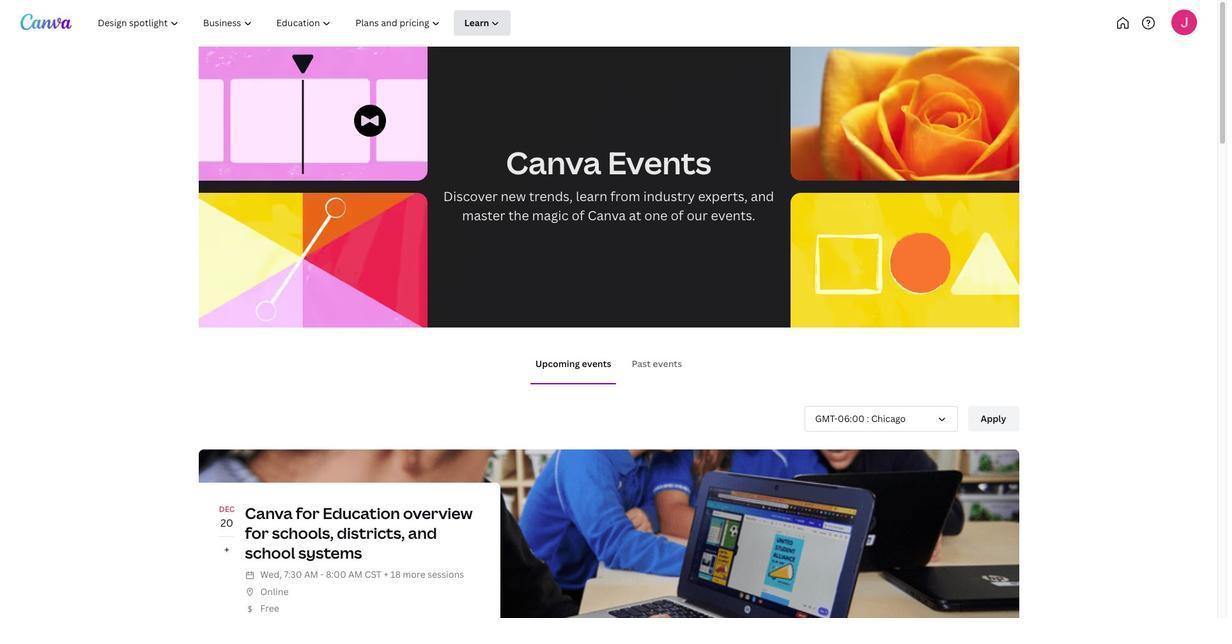 Task type: vqa. For each thing, say whether or not it's contained in the screenshot.
Past
yes



Task type: locate. For each thing, give the bounding box(es) containing it.
+
[[224, 544, 230, 558], [384, 569, 388, 581]]

overview
[[403, 503, 473, 524]]

for
[[296, 503, 320, 524], [245, 523, 269, 544]]

+ left 18
[[384, 569, 388, 581]]

1 horizontal spatial +
[[384, 569, 388, 581]]

of
[[572, 207, 585, 224], [671, 207, 684, 224]]

canva for events
[[506, 142, 601, 183]]

magic
[[532, 207, 569, 224]]

1 vertical spatial +
[[384, 569, 388, 581]]

of down learn
[[572, 207, 585, 224]]

dec 20
[[219, 504, 235, 530]]

gmt-
[[815, 413, 838, 425]]

for up systems
[[296, 503, 320, 524]]

1 of from the left
[[572, 207, 585, 224]]

past events
[[632, 358, 682, 370]]

the
[[509, 207, 529, 224]]

upcoming events
[[535, 358, 611, 370]]

am
[[304, 569, 318, 581], [348, 569, 363, 581]]

canva
[[506, 142, 601, 183], [588, 207, 626, 224], [245, 503, 293, 524]]

districts,
[[337, 523, 405, 544]]

one
[[644, 207, 668, 224]]

canva events discover new trends, learn from industry experts, and master the magic of canva at one of our events.
[[444, 142, 774, 224]]

of left the 'our'
[[671, 207, 684, 224]]

1 horizontal spatial and
[[751, 188, 774, 205]]

1 horizontal spatial of
[[671, 207, 684, 224]]

-
[[320, 569, 324, 581]]

am left - on the bottom of page
[[304, 569, 318, 581]]

0 vertical spatial and
[[751, 188, 774, 205]]

for right 20
[[245, 523, 269, 544]]

2 events from the left
[[653, 358, 682, 370]]

canva for for
[[245, 503, 293, 524]]

wed,
[[260, 569, 282, 581]]

events for past events
[[653, 358, 682, 370]]

1 horizontal spatial am
[[348, 569, 363, 581]]

8:00
[[326, 569, 346, 581]]

master
[[462, 207, 505, 224]]

past events link
[[632, 358, 682, 370]]

experts,
[[698, 188, 748, 205]]

events
[[582, 358, 611, 370], [653, 358, 682, 370]]

1 horizontal spatial events
[[653, 358, 682, 370]]

0 vertical spatial +
[[224, 544, 230, 558]]

+ down 20
[[224, 544, 230, 558]]

canva inside canva for education overview for schools, districts, and school systems
[[245, 503, 293, 524]]

and up the events.
[[751, 188, 774, 205]]

online
[[260, 586, 289, 598]]

canva up school
[[245, 503, 293, 524]]

0 vertical spatial canva
[[506, 142, 601, 183]]

06:00
[[838, 413, 865, 425]]

learn
[[576, 188, 607, 205]]

7:30
[[284, 569, 302, 581]]

:
[[867, 413, 869, 425]]

upcoming
[[535, 358, 580, 370]]

am left cst
[[348, 569, 363, 581]]

industry
[[643, 188, 695, 205]]

from
[[610, 188, 640, 205]]

18
[[391, 569, 401, 581]]

events right upcoming at the left
[[582, 358, 611, 370]]

1 vertical spatial canva
[[588, 207, 626, 224]]

and inside the canva events discover new trends, learn from industry experts, and master the magic of canva at one of our events.
[[751, 188, 774, 205]]

2 vertical spatial canva
[[245, 503, 293, 524]]

0 horizontal spatial events
[[582, 358, 611, 370]]

1 events from the left
[[582, 358, 611, 370]]

and
[[751, 188, 774, 205], [408, 523, 437, 544]]

1 vertical spatial and
[[408, 523, 437, 544]]

0 horizontal spatial of
[[572, 207, 585, 224]]

and up more
[[408, 523, 437, 544]]

events right past
[[653, 358, 682, 370]]

canva down learn
[[588, 207, 626, 224]]

wed, 7:30 am - 8:00 am cst + 18 more sessions
[[260, 569, 464, 581]]

canva up trends,
[[506, 142, 601, 183]]

sessions
[[428, 569, 464, 581]]

0 horizontal spatial and
[[408, 523, 437, 544]]

0 horizontal spatial am
[[304, 569, 318, 581]]



Task type: describe. For each thing, give the bounding box(es) containing it.
and inside canva for education overview for schools, districts, and school systems
[[408, 523, 437, 544]]

20
[[220, 516, 233, 530]]

education
[[323, 503, 400, 524]]

our
[[687, 207, 708, 224]]

gmt-06:00 : chicago
[[815, 413, 906, 425]]

1 horizontal spatial for
[[296, 503, 320, 524]]

systems
[[298, 543, 362, 564]]

free
[[260, 603, 279, 615]]

more
[[403, 569, 425, 581]]

canva for education overview for schools, districts, and school systems
[[245, 503, 473, 564]]

chicago
[[871, 413, 906, 425]]

past
[[632, 358, 651, 370]]

discover
[[444, 188, 498, 205]]

events
[[608, 142, 712, 183]]

top level navigation element
[[87, 10, 554, 36]]

2 am from the left
[[348, 569, 363, 581]]

new
[[501, 188, 526, 205]]

trends,
[[529, 188, 573, 205]]

at
[[629, 207, 641, 224]]

school
[[245, 543, 295, 564]]

schools,
[[272, 523, 334, 544]]

cst
[[365, 569, 382, 581]]

events.
[[711, 207, 756, 224]]

2 of from the left
[[671, 207, 684, 224]]

0 horizontal spatial +
[[224, 544, 230, 558]]

0 horizontal spatial for
[[245, 523, 269, 544]]

dec
[[219, 504, 235, 515]]

1 am from the left
[[304, 569, 318, 581]]

events for upcoming events
[[582, 358, 611, 370]]

gmt-06:00 : chicago button
[[804, 407, 958, 432]]



